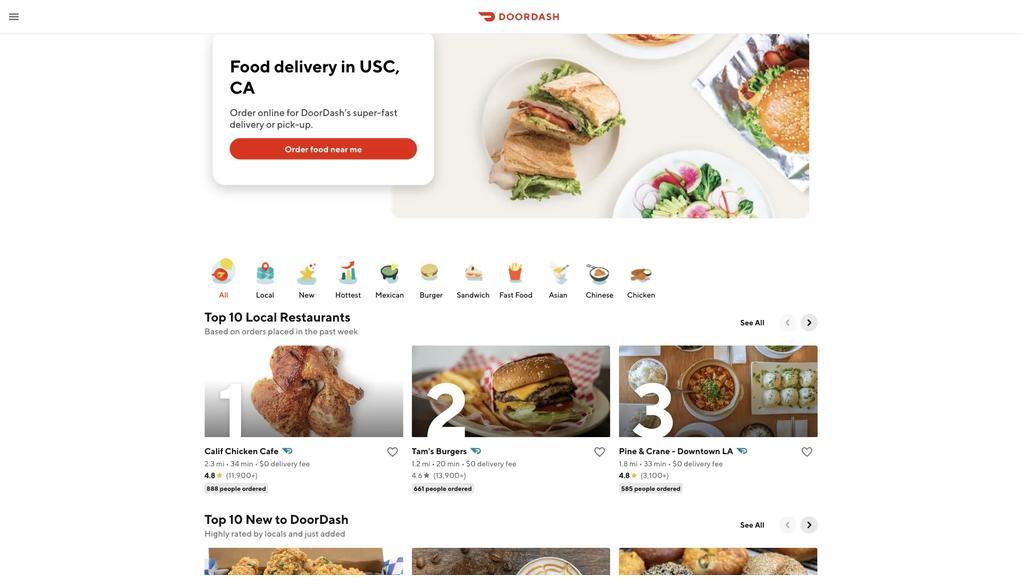 Task type: vqa. For each thing, say whether or not it's contained in the screenshot.
See More
no



Task type: describe. For each thing, give the bounding box(es) containing it.
previous button of carousel image for top 10 local restaurants
[[783, 317, 793, 328]]

888 people ordered
[[207, 485, 266, 492]]

pine & crane - downtown la
[[619, 446, 733, 456]]

min for 3
[[654, 459, 667, 468]]

fee for 3
[[712, 459, 723, 468]]

super-
[[353, 107, 382, 118]]

1
[[217, 364, 247, 454]]

people for 2
[[426, 485, 447, 492]]

1.2 mi • 20 min • $​0 delivery fee
[[412, 459, 517, 468]]

in inside the top 10 local restaurants based on orders placed in the past week
[[296, 326, 303, 336]]

click to add this store to your saved list image for 1
[[386, 446, 399, 458]]

top for top 10 local restaurants
[[204, 309, 226, 324]]

34
[[231, 459, 239, 468]]

doordash's
[[301, 107, 351, 118]]

3 • from the left
[[432, 459, 435, 468]]

top for top 10 new to doordash
[[204, 511, 226, 527]]

calif chicken cafe
[[204, 446, 279, 456]]

0 vertical spatial all
[[219, 290, 228, 299]]

pick-
[[277, 118, 299, 130]]

20
[[436, 459, 446, 468]]

1 horizontal spatial new
[[299, 290, 315, 299]]

10 for local
[[229, 309, 243, 324]]

la
[[722, 446, 733, 456]]

delivery for 1
[[271, 459, 298, 468]]

33
[[644, 459, 652, 468]]

doordash
[[290, 511, 349, 527]]

order online for doordash's super-fast delivery or pick-up.
[[230, 107, 398, 130]]

next button of carousel image
[[804, 520, 815, 530]]

me
[[350, 144, 362, 154]]

by
[[254, 528, 263, 539]]

downtown
[[677, 446, 720, 456]]

mexican
[[375, 290, 404, 299]]

&
[[639, 446, 644, 456]]

2.3
[[204, 459, 215, 468]]

min for 2
[[447, 459, 460, 468]]

$​0 for 1
[[260, 459, 269, 468]]

food inside food delivery in usc, ca
[[230, 56, 271, 76]]

calif
[[204, 446, 223, 456]]

delivery for 3
[[684, 459, 711, 468]]

all for top 10 local restaurants
[[755, 318, 765, 327]]

see all button for top 10 local restaurants
[[734, 314, 771, 331]]

sandwich
[[457, 290, 490, 299]]

mi for 3
[[630, 459, 638, 468]]

tam's burgers
[[412, 446, 467, 456]]

rated
[[231, 528, 252, 539]]

4.6
[[412, 471, 423, 480]]

open menu image
[[7, 10, 20, 23]]

up.
[[299, 118, 313, 130]]

top 10 local restaurants based on orders placed in the past week
[[204, 309, 358, 336]]

4.8 for 3
[[619, 471, 630, 480]]

highly
[[204, 528, 230, 539]]

locals
[[265, 528, 287, 539]]

ordered for 3
[[657, 485, 681, 492]]

asian
[[549, 290, 568, 299]]

1 vertical spatial chicken
[[225, 446, 258, 456]]

$​0 for 3
[[673, 459, 682, 468]]

661
[[414, 485, 424, 492]]

6 • from the left
[[668, 459, 671, 468]]

2 • from the left
[[255, 459, 258, 468]]

the
[[305, 326, 318, 336]]

local inside the top 10 local restaurants based on orders placed in the past week
[[245, 309, 277, 324]]

ordered for 2
[[448, 485, 472, 492]]

new inside top 10 new to doordash highly rated by locals and just added
[[245, 511, 273, 527]]

mi for 1
[[216, 459, 224, 468]]

food
[[310, 144, 329, 154]]

added
[[321, 528, 345, 539]]

near
[[330, 144, 348, 154]]

placed
[[268, 326, 294, 336]]

click to add this store to your saved list image
[[593, 446, 606, 458]]

people for 3
[[634, 485, 655, 492]]

crane
[[646, 446, 670, 456]]



Task type: locate. For each thing, give the bounding box(es) containing it.
• down pine & crane - downtown la
[[668, 459, 671, 468]]

2 see from the top
[[741, 520, 754, 529]]

$​0
[[260, 459, 269, 468], [466, 459, 476, 468], [673, 459, 682, 468]]

chicken up 34
[[225, 446, 258, 456]]

1 4.8 from the left
[[204, 471, 215, 480]]

fast food
[[499, 290, 533, 299]]

delivery inside order online for doordash's super-fast delivery or pick-up.
[[230, 118, 264, 130]]

1 see all button from the top
[[734, 314, 771, 331]]

1 min from the left
[[241, 459, 253, 468]]

1 vertical spatial see
[[741, 520, 754, 529]]

1 vertical spatial top
[[204, 511, 226, 527]]

burger
[[420, 290, 443, 299]]

1 horizontal spatial ordered
[[448, 485, 472, 492]]

order inside order online for doordash's super-fast delivery or pick-up.
[[230, 107, 256, 118]]

2 horizontal spatial min
[[654, 459, 667, 468]]

0 horizontal spatial food
[[230, 56, 271, 76]]

$​0 for 2
[[466, 459, 476, 468]]

mi right '1.8'
[[630, 459, 638, 468]]

1 vertical spatial 10
[[229, 511, 243, 527]]

2 see all from the top
[[741, 520, 765, 529]]

1 mi from the left
[[216, 459, 224, 468]]

2 10 from the top
[[229, 511, 243, 527]]

2
[[425, 364, 468, 454]]

or
[[266, 118, 275, 130]]

top inside the top 10 local restaurants based on orders placed in the past week
[[204, 309, 226, 324]]

1 vertical spatial local
[[245, 309, 277, 324]]

10 for new
[[229, 511, 243, 527]]

0 horizontal spatial 4.8
[[204, 471, 215, 480]]

order food near me button
[[230, 138, 417, 159]]

• left 33
[[639, 459, 642, 468]]

week
[[338, 326, 358, 336]]

0 horizontal spatial click to add this store to your saved list image
[[386, 446, 399, 458]]

2 click to add this store to your saved list image from the left
[[801, 446, 814, 458]]

1 horizontal spatial people
[[426, 485, 447, 492]]

1.2
[[412, 459, 421, 468]]

past
[[319, 326, 336, 336]]

• left 20
[[432, 459, 435, 468]]

1 vertical spatial in
[[296, 326, 303, 336]]

2 mi from the left
[[422, 459, 430, 468]]

food delivery hero image
[[392, 0, 810, 218]]

1 horizontal spatial order
[[285, 144, 309, 154]]

4 • from the left
[[462, 459, 465, 468]]

top inside top 10 new to doordash highly rated by locals and just added
[[204, 511, 226, 527]]

ordered down (3,100+)
[[657, 485, 681, 492]]

$​0 down pine & crane - downtown la
[[673, 459, 682, 468]]

661 people ordered
[[414, 485, 472, 492]]

0 vertical spatial new
[[299, 290, 315, 299]]

2 horizontal spatial $​0
[[673, 459, 682, 468]]

food right "fast"
[[515, 290, 533, 299]]

1 click to add this store to your saved list image from the left
[[386, 446, 399, 458]]

in
[[341, 56, 356, 76], [296, 326, 303, 336]]

$​0 down burgers
[[466, 459, 476, 468]]

1 horizontal spatial 4.8
[[619, 471, 630, 480]]

burgers
[[436, 446, 467, 456]]

2 vertical spatial all
[[755, 520, 765, 529]]

2 ordered from the left
[[448, 485, 472, 492]]

min right 34
[[241, 459, 253, 468]]

top up highly
[[204, 511, 226, 527]]

online
[[258, 107, 285, 118]]

food up ca
[[230, 56, 271, 76]]

0 vertical spatial chicken
[[627, 290, 655, 299]]

see all for top 10 local restaurants
[[741, 318, 765, 327]]

(13,900+)
[[433, 471, 466, 480]]

1 top from the top
[[204, 309, 226, 324]]

in left usc,
[[341, 56, 356, 76]]

1 horizontal spatial click to add this store to your saved list image
[[801, 446, 814, 458]]

fast
[[382, 107, 398, 118]]

2.3 mi • 34 min • $​0 delivery fee
[[204, 459, 310, 468]]

0 vertical spatial see
[[741, 318, 754, 327]]

just
[[305, 528, 319, 539]]

0 vertical spatial order
[[230, 107, 256, 118]]

see
[[741, 318, 754, 327], [741, 520, 754, 529]]

delivery down the downtown
[[684, 459, 711, 468]]

see for top 10 new to doordash
[[741, 520, 754, 529]]

1 vertical spatial order
[[285, 144, 309, 154]]

new up restaurants
[[299, 290, 315, 299]]

people down (11,900+)
[[220, 485, 241, 492]]

4.8 for 1
[[204, 471, 215, 480]]

2 previous button of carousel image from the top
[[783, 520, 793, 530]]

4.8 down 2.3
[[204, 471, 215, 480]]

new up by
[[245, 511, 273, 527]]

585 people ordered
[[621, 485, 681, 492]]

0 horizontal spatial fee
[[299, 459, 310, 468]]

all left next button of carousel image
[[755, 318, 765, 327]]

order down ca
[[230, 107, 256, 118]]

fast
[[499, 290, 514, 299]]

min
[[241, 459, 253, 468], [447, 459, 460, 468], [654, 459, 667, 468]]

2 $​0 from the left
[[466, 459, 476, 468]]

10 up on
[[229, 309, 243, 324]]

10 inside the top 10 local restaurants based on orders placed in the past week
[[229, 309, 243, 324]]

fee for 2
[[506, 459, 517, 468]]

0 vertical spatial 10
[[229, 309, 243, 324]]

mi for 2
[[422, 459, 430, 468]]

3 mi from the left
[[630, 459, 638, 468]]

local up the top 10 local restaurants based on orders placed in the past week
[[256, 290, 274, 299]]

fee
[[299, 459, 310, 468], [506, 459, 517, 468], [712, 459, 723, 468]]

0 vertical spatial food
[[230, 56, 271, 76]]

1 horizontal spatial min
[[447, 459, 460, 468]]

delivery for 2
[[477, 459, 504, 468]]

0 horizontal spatial new
[[245, 511, 273, 527]]

2 horizontal spatial ordered
[[657, 485, 681, 492]]

0 horizontal spatial mi
[[216, 459, 224, 468]]

2 top from the top
[[204, 511, 226, 527]]

0 horizontal spatial $​0
[[260, 459, 269, 468]]

2 min from the left
[[447, 459, 460, 468]]

888
[[207, 485, 218, 492]]

mi right 2.3
[[216, 459, 224, 468]]

4.8
[[204, 471, 215, 480], [619, 471, 630, 480]]

usc,
[[359, 56, 400, 76]]

previous button of carousel image for top 10 new to doordash
[[783, 520, 793, 530]]

order for order online for doordash's super-fast delivery or pick-up.
[[230, 107, 256, 118]]

0 vertical spatial see all button
[[734, 314, 771, 331]]

1 horizontal spatial in
[[341, 56, 356, 76]]

ordered for 1
[[242, 485, 266, 492]]

chicken
[[627, 290, 655, 299], [225, 446, 258, 456]]

orders
[[242, 326, 266, 336]]

ordered down (11,900+)
[[242, 485, 266, 492]]

1 horizontal spatial mi
[[422, 459, 430, 468]]

1 vertical spatial see all
[[741, 520, 765, 529]]

delivery right 20
[[477, 459, 504, 468]]

0 vertical spatial local
[[256, 290, 274, 299]]

1 vertical spatial previous button of carousel image
[[783, 520, 793, 530]]

min for 1
[[241, 459, 253, 468]]

all left next button of carousel icon
[[755, 520, 765, 529]]

585
[[621, 485, 633, 492]]

1 • from the left
[[226, 459, 229, 468]]

4.8 down '1.8'
[[619, 471, 630, 480]]

ca
[[230, 77, 255, 97]]

mi
[[216, 459, 224, 468], [422, 459, 430, 468], [630, 459, 638, 468]]

order for order food near me
[[285, 144, 309, 154]]

order food near me
[[285, 144, 362, 154]]

1 horizontal spatial $​0
[[466, 459, 476, 468]]

min right 33
[[654, 459, 667, 468]]

10 inside top 10 new to doordash highly rated by locals and just added
[[229, 511, 243, 527]]

1 vertical spatial all
[[755, 318, 765, 327]]

order
[[230, 107, 256, 118], [285, 144, 309, 154]]

(3,100+)
[[641, 471, 669, 480]]

1 see from the top
[[741, 318, 754, 327]]

tam's
[[412, 446, 434, 456]]

delivery inside food delivery in usc, ca
[[274, 56, 337, 76]]

10
[[229, 309, 243, 324], [229, 511, 243, 527]]

chinese
[[586, 290, 614, 299]]

1 10 from the top
[[229, 309, 243, 324]]

food delivery in usc, ca
[[230, 56, 400, 97]]

2 see all button from the top
[[734, 516, 771, 534]]

see for top 10 local restaurants
[[741, 318, 754, 327]]

next button of carousel image
[[804, 317, 815, 328]]

3 $​0 from the left
[[673, 459, 682, 468]]

2 horizontal spatial fee
[[712, 459, 723, 468]]

on
[[230, 326, 240, 336]]

people down (3,100+)
[[634, 485, 655, 492]]

and
[[288, 528, 303, 539]]

order left food
[[285, 144, 309, 154]]

see all for top 10 new to doordash
[[741, 520, 765, 529]]

in left the
[[296, 326, 303, 336]]

based
[[204, 326, 228, 336]]

3 min from the left
[[654, 459, 667, 468]]

1 vertical spatial new
[[245, 511, 273, 527]]

(11,900+)
[[226, 471, 258, 480]]

see all
[[741, 318, 765, 327], [741, 520, 765, 529]]

1 $​0 from the left
[[260, 459, 269, 468]]

min up (13,900+)
[[447, 459, 460, 468]]

10 up rated
[[229, 511, 243, 527]]

1 vertical spatial food
[[515, 290, 533, 299]]

delivery up for at the top of the page
[[274, 56, 337, 76]]

1 fee from the left
[[299, 459, 310, 468]]

3 people from the left
[[634, 485, 655, 492]]

people
[[220, 485, 241, 492], [426, 485, 447, 492], [634, 485, 655, 492]]

new
[[299, 290, 315, 299], [245, 511, 273, 527]]

0 vertical spatial previous button of carousel image
[[783, 317, 793, 328]]

restaurants
[[280, 309, 351, 324]]

1 ordered from the left
[[242, 485, 266, 492]]

0 vertical spatial in
[[341, 56, 356, 76]]

3 ordered from the left
[[657, 485, 681, 492]]

•
[[226, 459, 229, 468], [255, 459, 258, 468], [432, 459, 435, 468], [462, 459, 465, 468], [639, 459, 642, 468], [668, 459, 671, 468]]

• left 34
[[226, 459, 229, 468]]

order inside button
[[285, 144, 309, 154]]

0 horizontal spatial chicken
[[225, 446, 258, 456]]

delivery down cafe
[[271, 459, 298, 468]]

all up based
[[219, 290, 228, 299]]

2 fee from the left
[[506, 459, 517, 468]]

pine
[[619, 446, 637, 456]]

previous button of carousel image
[[783, 317, 793, 328], [783, 520, 793, 530]]

people right 661
[[426, 485, 447, 492]]

1 vertical spatial see all button
[[734, 516, 771, 534]]

5 • from the left
[[639, 459, 642, 468]]

0 horizontal spatial ordered
[[242, 485, 266, 492]]

• down burgers
[[462, 459, 465, 468]]

people for 1
[[220, 485, 241, 492]]

0 horizontal spatial order
[[230, 107, 256, 118]]

0 horizontal spatial in
[[296, 326, 303, 336]]

top
[[204, 309, 226, 324], [204, 511, 226, 527]]

$​0 down cafe
[[260, 459, 269, 468]]

1 see all from the top
[[741, 318, 765, 327]]

2 horizontal spatial mi
[[630, 459, 638, 468]]

previous button of carousel image left next button of carousel icon
[[783, 520, 793, 530]]

all for top 10 new to doordash
[[755, 520, 765, 529]]

ordered down (13,900+)
[[448, 485, 472, 492]]

top up based
[[204, 309, 226, 324]]

top 10 new to doordash highly rated by locals and just added
[[204, 511, 349, 539]]

2 people from the left
[[426, 485, 447, 492]]

to
[[275, 511, 287, 527]]

3
[[632, 364, 675, 454]]

0 horizontal spatial min
[[241, 459, 253, 468]]

chicken right the chinese
[[627, 290, 655, 299]]

hottest
[[335, 290, 361, 299]]

in inside food delivery in usc, ca
[[341, 56, 356, 76]]

ordered
[[242, 485, 266, 492], [448, 485, 472, 492], [657, 485, 681, 492]]

delivery
[[274, 56, 337, 76], [230, 118, 264, 130], [271, 459, 298, 468], [477, 459, 504, 468], [684, 459, 711, 468]]

see all button
[[734, 314, 771, 331], [734, 516, 771, 534]]

1.8
[[619, 459, 628, 468]]

1 horizontal spatial fee
[[506, 459, 517, 468]]

all
[[219, 290, 228, 299], [755, 318, 765, 327], [755, 520, 765, 529]]

1 horizontal spatial food
[[515, 290, 533, 299]]

see all button for top 10 new to doordash
[[734, 516, 771, 534]]

1.8 mi • 33 min • $​0 delivery fee
[[619, 459, 723, 468]]

for
[[287, 107, 299, 118]]

0 horizontal spatial people
[[220, 485, 241, 492]]

delivery left or
[[230, 118, 264, 130]]

• up (11,900+)
[[255, 459, 258, 468]]

0 vertical spatial top
[[204, 309, 226, 324]]

click to add this store to your saved list image for 3
[[801, 446, 814, 458]]

local up the orders
[[245, 309, 277, 324]]

1 people from the left
[[220, 485, 241, 492]]

2 horizontal spatial people
[[634, 485, 655, 492]]

1 previous button of carousel image from the top
[[783, 317, 793, 328]]

click to add this store to your saved list image
[[386, 446, 399, 458], [801, 446, 814, 458]]

fee for 1
[[299, 459, 310, 468]]

mi right 1.2
[[422, 459, 430, 468]]

-
[[672, 446, 676, 456]]

cafe
[[260, 446, 279, 456]]

0 vertical spatial see all
[[741, 318, 765, 327]]

1 horizontal spatial chicken
[[627, 290, 655, 299]]

previous button of carousel image left next button of carousel image
[[783, 317, 793, 328]]

3 fee from the left
[[712, 459, 723, 468]]

2 4.8 from the left
[[619, 471, 630, 480]]

local
[[256, 290, 274, 299], [245, 309, 277, 324]]

food
[[230, 56, 271, 76], [515, 290, 533, 299]]



